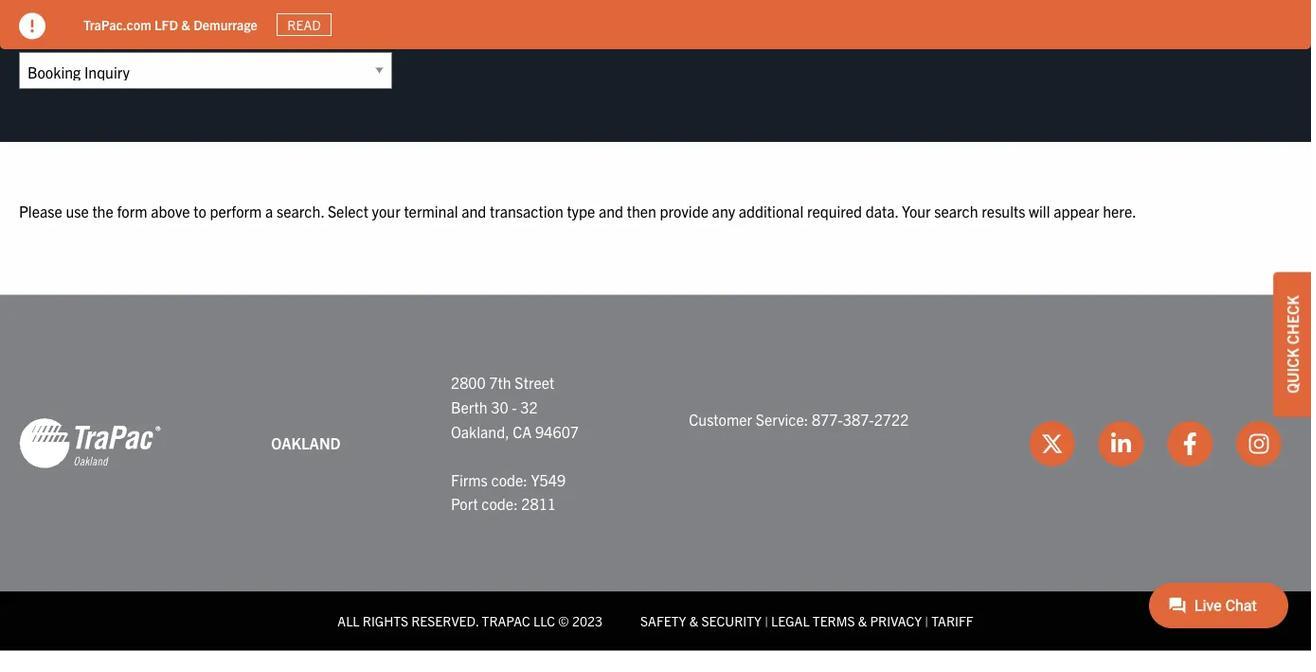 Task type: describe. For each thing, give the bounding box(es) containing it.
all rights reserved. trapac llc © 2023
[[338, 614, 603, 631]]

customer
[[689, 410, 752, 429]]

2 and from the left
[[599, 202, 623, 221]]

safety
[[640, 614, 686, 631]]

the
[[92, 202, 113, 221]]

2800 7th street berth 30 - 32 oakland, ca 94607
[[451, 374, 579, 441]]

use
[[66, 202, 89, 221]]

lfd
[[154, 16, 178, 33]]

quick
[[1283, 348, 1302, 394]]

1 | from the left
[[765, 614, 768, 631]]

form
[[117, 202, 147, 221]]

customer service: 877-387-2722
[[689, 410, 909, 429]]

llc
[[533, 614, 555, 631]]

1 vertical spatial transaction
[[490, 202, 563, 221]]

terminal
[[404, 202, 458, 221]]

1 horizontal spatial a
[[265, 202, 273, 221]]

then
[[627, 202, 656, 221]]

0 vertical spatial code:
[[491, 471, 528, 490]]

30
[[491, 398, 508, 417]]

0 horizontal spatial type
[[187, 15, 224, 39]]

safety & security link
[[640, 614, 762, 631]]

street
[[515, 374, 554, 393]]

here.
[[1103, 202, 1137, 221]]

2800
[[451, 374, 486, 393]]

service:
[[756, 410, 808, 429]]

legal
[[771, 614, 810, 631]]

to
[[193, 202, 206, 221]]

safety & security | legal terms & privacy | tariff
[[640, 614, 974, 631]]

oakland image
[[19, 418, 161, 471]]

check
[[1283, 296, 1302, 345]]

legal terms & privacy link
[[771, 614, 922, 631]]

2722
[[874, 410, 909, 429]]

2811
[[521, 495, 556, 514]]

2 | from the left
[[925, 614, 929, 631]]

-
[[512, 398, 517, 417]]

387-
[[843, 410, 874, 429]]

reserved.
[[411, 614, 479, 631]]

1 vertical spatial code:
[[482, 495, 518, 514]]

1 horizontal spatial select
[[328, 202, 368, 221]]

your
[[902, 202, 931, 221]]

trapac.com
[[83, 16, 151, 33]]

oakland,
[[451, 422, 509, 441]]

1 and from the left
[[462, 202, 486, 221]]



Task type: vqa. For each thing, say whether or not it's contained in the screenshot.
07:00 - 16:30 associated with Thursday
no



Task type: locate. For each thing, give the bounding box(es) containing it.
0 horizontal spatial &
[[181, 16, 190, 33]]

0 vertical spatial a
[[75, 15, 85, 39]]

rights
[[363, 614, 408, 631]]

search
[[934, 202, 978, 221]]

perform
[[210, 202, 262, 221]]

search.
[[277, 202, 324, 221]]

and right terminal
[[462, 202, 486, 221]]

0 vertical spatial type
[[187, 15, 224, 39]]

firms code:  y549 port code:  2811
[[451, 471, 566, 514]]

1 horizontal spatial transaction
[[490, 202, 563, 221]]

y549
[[531, 471, 566, 490]]

1 horizontal spatial |
[[925, 614, 929, 631]]

privacy
[[870, 614, 922, 631]]

1 vertical spatial a
[[265, 202, 273, 221]]

please use the form above to perform a search. select your terminal and transaction type and then provide any additional required data. your search results will appear here.
[[19, 202, 1137, 221]]

7th
[[489, 374, 511, 393]]

appear
[[1054, 202, 1100, 221]]

your
[[372, 202, 400, 221]]

all
[[338, 614, 360, 631]]

read link
[[277, 13, 332, 36]]

0 horizontal spatial |
[[765, 614, 768, 631]]

0 horizontal spatial select
[[19, 15, 71, 39]]

security
[[701, 614, 762, 631]]

quick check link
[[1273, 272, 1311, 418]]

footer
[[0, 296, 1311, 652]]

| left tariff
[[925, 614, 929, 631]]

above
[[151, 202, 190, 221]]

oakland
[[271, 434, 341, 453]]

firms
[[451, 471, 488, 490]]

0 vertical spatial select
[[19, 15, 71, 39]]

0 horizontal spatial a
[[75, 15, 85, 39]]

& right safety
[[689, 614, 698, 631]]

port
[[451, 495, 478, 514]]

type left then
[[567, 202, 595, 221]]

code: up 2811
[[491, 471, 528, 490]]

&
[[181, 16, 190, 33], [689, 614, 698, 631], [858, 614, 867, 631]]

results
[[982, 202, 1025, 221]]

code: right port
[[482, 495, 518, 514]]

transaction
[[90, 15, 183, 39], [490, 202, 563, 221]]

will
[[1029, 202, 1050, 221]]

select left your
[[328, 202, 368, 221]]

& right lfd
[[181, 16, 190, 33]]

select left "trapac.com"
[[19, 15, 71, 39]]

and left then
[[599, 202, 623, 221]]

0 vertical spatial transaction
[[90, 15, 183, 39]]

data.
[[866, 202, 899, 221]]

any
[[712, 202, 735, 221]]

0 horizontal spatial transaction
[[90, 15, 183, 39]]

|
[[765, 614, 768, 631], [925, 614, 929, 631]]

| left legal
[[765, 614, 768, 631]]

solid image
[[19, 13, 45, 39]]

0 horizontal spatial and
[[462, 202, 486, 221]]

demurrage
[[193, 16, 258, 33]]

quick check
[[1283, 296, 1302, 394]]

type
[[187, 15, 224, 39], [567, 202, 595, 221]]

select a transaction type
[[19, 15, 224, 39]]

1 vertical spatial select
[[328, 202, 368, 221]]

2023
[[572, 614, 603, 631]]

a left search.
[[265, 202, 273, 221]]

1 horizontal spatial and
[[599, 202, 623, 221]]

type right lfd
[[187, 15, 224, 39]]

tariff
[[932, 614, 974, 631]]

a
[[75, 15, 85, 39], [265, 202, 273, 221]]

please
[[19, 202, 62, 221]]

terms
[[813, 614, 855, 631]]

a right solid image
[[75, 15, 85, 39]]

2 horizontal spatial &
[[858, 614, 867, 631]]

provide
[[660, 202, 709, 221]]

trapac.com lfd & demurrage
[[83, 16, 258, 33]]

1 vertical spatial type
[[567, 202, 595, 221]]

select
[[19, 15, 71, 39], [328, 202, 368, 221]]

1 horizontal spatial type
[[567, 202, 595, 221]]

©
[[558, 614, 569, 631]]

and
[[462, 202, 486, 221], [599, 202, 623, 221]]

ca
[[513, 422, 532, 441]]

footer containing 2800 7th street
[[0, 296, 1311, 652]]

1 horizontal spatial &
[[689, 614, 698, 631]]

required
[[807, 202, 862, 221]]

code:
[[491, 471, 528, 490], [482, 495, 518, 514]]

32
[[520, 398, 538, 417]]

read
[[287, 16, 321, 33]]

berth
[[451, 398, 488, 417]]

94607
[[535, 422, 579, 441]]

trapac
[[482, 614, 530, 631]]

additional
[[739, 202, 804, 221]]

& right 'terms' at the bottom right of the page
[[858, 614, 867, 631]]

tariff link
[[932, 614, 974, 631]]

877-
[[812, 410, 843, 429]]



